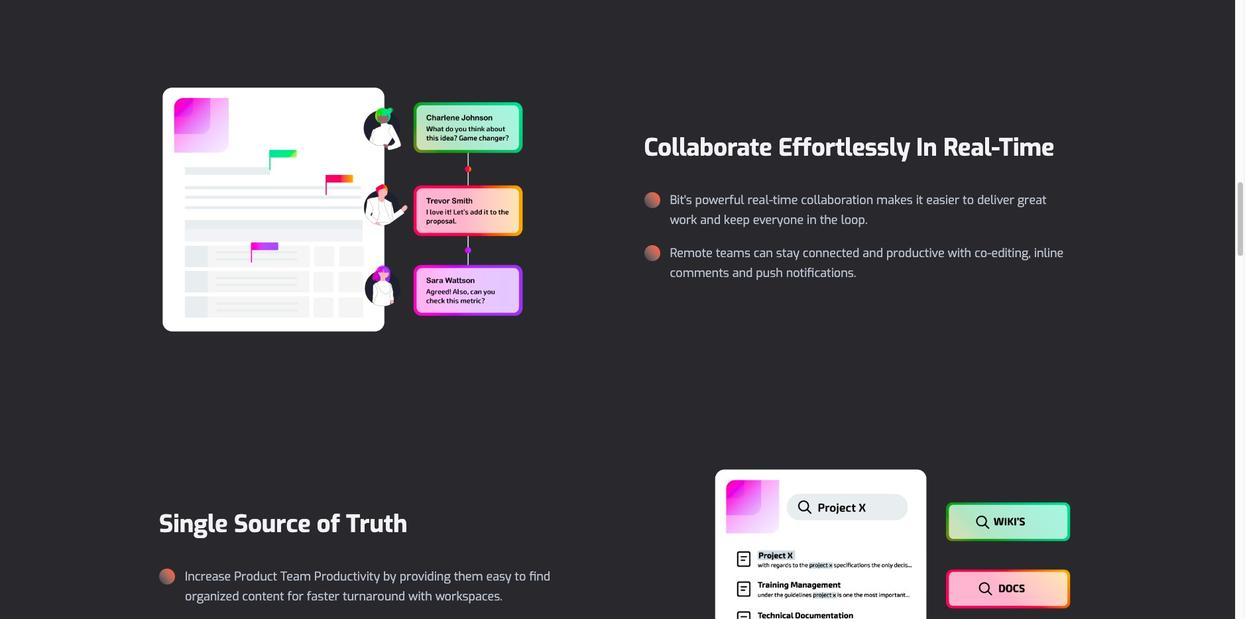Task type: vqa. For each thing, say whether or not it's contained in the screenshot.
deliver
yes



Task type: locate. For each thing, give the bounding box(es) containing it.
notifications.
[[786, 265, 856, 281]]

1 horizontal spatial to
[[963, 192, 974, 208]]

of
[[317, 508, 340, 540]]

editing,
[[991, 245, 1031, 261]]

productive
[[886, 245, 944, 261]]

co-
[[975, 245, 991, 261]]

with inside remote teams can stay connected and productive with co-editing, inline comments and push notifications.
[[948, 245, 971, 261]]

0 horizontal spatial and
[[700, 212, 721, 228]]

2 horizontal spatial and
[[863, 245, 883, 261]]

to left find
[[515, 569, 526, 585]]

real-
[[747, 192, 773, 208]]

in
[[916, 132, 937, 164]]

and inside the bit's powerful real-time collaboration makes it easier to deliver great work and keep everyone in the loop.
[[700, 212, 721, 228]]

truth
[[346, 508, 407, 540]]

powerful
[[695, 192, 744, 208]]

and
[[700, 212, 721, 228], [863, 245, 883, 261], [732, 265, 753, 281]]

in
[[807, 212, 817, 228]]

to
[[963, 192, 974, 208], [515, 569, 526, 585]]

and down teams
[[732, 265, 753, 281]]

push
[[756, 265, 783, 281]]

list
[[644, 190, 1076, 283]]

1 vertical spatial with
[[408, 589, 432, 605]]

for
[[287, 589, 304, 605]]

0 horizontal spatial to
[[515, 569, 526, 585]]

work
[[670, 212, 697, 228]]

team
[[280, 569, 311, 585]]

increase product team productivity by providing them easy to find organized content for faster turnaround with workspaces.
[[185, 569, 550, 605]]

to inside 'increase product team productivity by providing them easy to find organized content for faster turnaround with workspaces.'
[[515, 569, 526, 585]]

list containing bit's powerful real-time collaboration makes it easier to deliver great work and keep everyone in the loop.
[[644, 190, 1076, 283]]

organized
[[185, 589, 239, 605]]

1 vertical spatial to
[[515, 569, 526, 585]]

1 vertical spatial and
[[863, 245, 883, 261]]

source
[[234, 508, 311, 540]]

everyone
[[753, 212, 804, 228]]

0 vertical spatial to
[[963, 192, 974, 208]]

and down loop. at the right
[[863, 245, 883, 261]]

loop.
[[841, 212, 867, 228]]

0 horizontal spatial with
[[408, 589, 432, 605]]

bit's powerful real-time collaboration makes it easier to deliver great work and keep everyone in the loop.
[[670, 192, 1047, 228]]

easier
[[926, 192, 959, 208]]

to right easier
[[963, 192, 974, 208]]

1 horizontal spatial with
[[948, 245, 971, 261]]

0 vertical spatial with
[[948, 245, 971, 261]]

time
[[773, 192, 798, 208]]

0 vertical spatial and
[[700, 212, 721, 228]]

to for easy
[[515, 569, 526, 585]]

content
[[242, 589, 284, 605]]

and for notifications.
[[732, 265, 753, 281]]

stay
[[776, 245, 799, 261]]

real-
[[943, 132, 999, 164]]

with left co-
[[948, 245, 971, 261]]

time
[[999, 132, 1054, 164]]

and down "powerful"
[[700, 212, 721, 228]]

keep
[[724, 212, 750, 228]]

2 vertical spatial and
[[732, 265, 753, 281]]

with down providing
[[408, 589, 432, 605]]

with
[[948, 245, 971, 261], [408, 589, 432, 605]]

1 horizontal spatial and
[[732, 265, 753, 281]]

collaborate
[[644, 132, 772, 164]]

to inside the bit's powerful real-time collaboration makes it easier to deliver great work and keep everyone in the loop.
[[963, 192, 974, 208]]



Task type: describe. For each thing, give the bounding box(es) containing it.
it
[[916, 192, 923, 208]]

them
[[454, 569, 483, 585]]

effortlessly
[[778, 132, 910, 164]]

the
[[820, 212, 838, 228]]

to for easier
[[963, 192, 974, 208]]

remote
[[670, 245, 713, 261]]

teams
[[716, 245, 750, 261]]

deliver
[[977, 192, 1014, 208]]

increase
[[185, 569, 231, 585]]

and for everyone
[[700, 212, 721, 228]]

productivity
[[314, 569, 380, 585]]

inline
[[1034, 245, 1064, 261]]

easy
[[486, 569, 511, 585]]

connected
[[803, 245, 859, 261]]

collaborate effortlessly in real-time
[[644, 132, 1054, 164]]

faster
[[307, 589, 339, 605]]

providing
[[400, 569, 451, 585]]

makes
[[876, 192, 913, 208]]

collaboration
[[801, 192, 873, 208]]

workspaces.
[[435, 589, 502, 605]]

with inside 'increase product team productivity by providing them easy to find organized content for faster turnaround with workspaces.'
[[408, 589, 432, 605]]

collaborate in real-time image
[[159, 84, 524, 334]]

find
[[529, 569, 550, 585]]

universal search image
[[711, 467, 1076, 619]]

turnaround
[[343, 589, 405, 605]]

product
[[234, 569, 277, 585]]

bit's
[[670, 192, 692, 208]]

great
[[1017, 192, 1047, 208]]

by
[[383, 569, 396, 585]]

remote teams can stay connected and productive with co-editing, inline comments and push notifications.
[[670, 245, 1064, 281]]

can
[[754, 245, 773, 261]]

single
[[159, 508, 228, 540]]

comments
[[670, 265, 729, 281]]

single source of truth
[[159, 508, 407, 540]]



